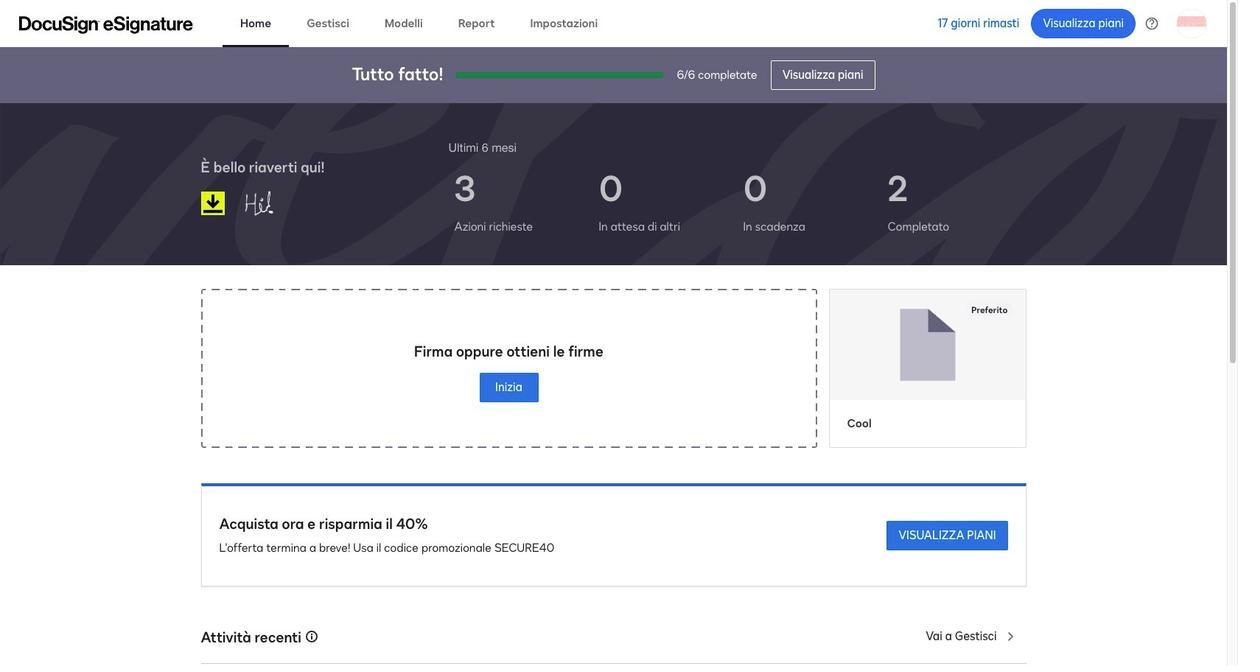 Task type: locate. For each thing, give the bounding box(es) containing it.
heading
[[449, 139, 517, 156]]

docusignlogo image
[[201, 192, 224, 215]]

list
[[449, 156, 1026, 248]]



Task type: describe. For each thing, give the bounding box(es) containing it.
docusign esignature image
[[19, 16, 193, 34]]

use cool image
[[830, 290, 1026, 400]]

la tua immagine del profilo caricata image
[[1177, 8, 1207, 38]]

generic name image
[[237, 184, 313, 223]]



